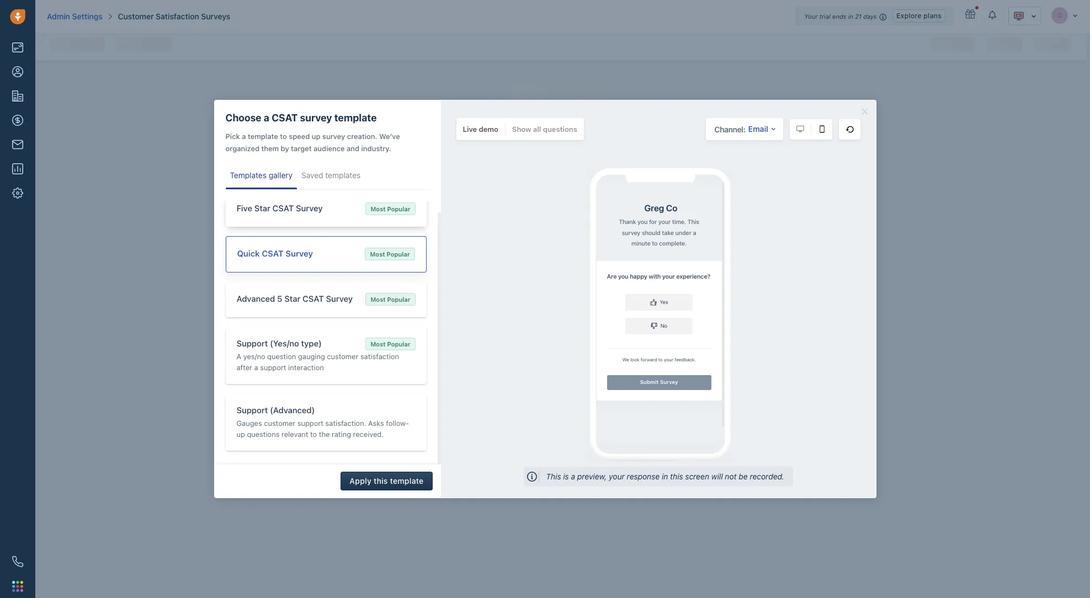 Task type: describe. For each thing, give the bounding box(es) containing it.
pick
[[226, 132, 240, 141]]

most for five star csat survey
[[371, 205, 386, 213]]

pick a template to speed up survey creation. we've organized them by target audience and industry.
[[226, 132, 400, 153]]

csat right quick at the top
[[262, 249, 284, 258]]

0 horizontal spatial in
[[662, 472, 669, 482]]

choose a csat survey template
[[226, 112, 377, 124]]

support (yes/no type) a yes/no question gauging customer satisfaction after a support interaction
[[237, 339, 399, 372]]

live
[[463, 125, 477, 134]]

creation.
[[347, 132, 378, 141]]

support for (yes/no
[[237, 339, 268, 349]]

your
[[805, 13, 818, 20]]

apply this template
[[350, 477, 424, 486]]

questions inside support (advanced) gauges customer support satisfaction. asks follow- up questions relevant to the rating received.
[[247, 430, 280, 439]]

up inside support (advanced) gauges customer support satisfaction. asks follow- up questions relevant to the rating received.
[[237, 430, 245, 439]]

templates
[[230, 171, 267, 180]]

explore plans button
[[893, 9, 946, 23]]

the
[[319, 430, 330, 439]]

support inside support (yes/no type) a yes/no question gauging customer satisfaction after a support interaction
[[260, 363, 286, 372]]

interaction
[[288, 363, 324, 372]]

advanced 5 star csat survey
[[237, 294, 353, 304]]

freshworks switcher image
[[12, 582, 23, 593]]

a
[[237, 352, 241, 361]]

support inside support (advanced) gauges customer support satisfaction. asks follow- up questions relevant to the rating received.
[[298, 419, 324, 428]]

csat right 5
[[303, 294, 324, 304]]

advanced
[[237, 294, 275, 304]]

0 vertical spatial template
[[335, 112, 377, 124]]

channel:
[[715, 125, 746, 134]]

apply this template button
[[341, 472, 433, 491]]

support for (advanced)
[[237, 405, 268, 415]]

apply
[[350, 477, 372, 486]]

surveys
[[201, 12, 231, 21]]

template for pick a template to speed up survey creation. we've organized them by target audience and industry.
[[248, 132, 278, 141]]

customer inside support (advanced) gauges customer support satisfaction. asks follow- up questions relevant to the rating received.
[[264, 419, 296, 428]]

your
[[609, 472, 625, 482]]

preview,
[[578, 472, 607, 482]]

them
[[262, 144, 279, 153]]

rating
[[332, 430, 351, 439]]

most popular for advanced 5 star csat survey
[[371, 296, 411, 303]]

saved
[[302, 171, 323, 180]]

phone element
[[7, 551, 29, 573]]

quick csat survey
[[237, 249, 313, 258]]

popular for advanced 5 star csat survey
[[388, 296, 411, 303]]

to inside pick a template to speed up survey creation. we've organized them by target audience and industry.
[[280, 132, 287, 141]]

this inside button
[[374, 477, 388, 486]]

admin settings link
[[47, 11, 103, 22]]

is
[[564, 472, 569, 482]]

a right choose
[[264, 112, 270, 124]]

satisfaction
[[156, 12, 199, 21]]

recorded.
[[750, 472, 785, 482]]

target
[[291, 144, 312, 153]]

(yes/no
[[270, 339, 299, 349]]

gauges
[[237, 419, 262, 428]]

a right is
[[571, 472, 576, 482]]

trial
[[820, 13, 831, 20]]

after
[[237, 363, 252, 372]]

quick
[[237, 249, 260, 258]]

a inside support (yes/no type) a yes/no question gauging customer satisfaction after a support interaction
[[254, 363, 258, 372]]

customer satisfaction surveys
[[118, 12, 231, 21]]

0 vertical spatial survey
[[300, 112, 332, 124]]

0 horizontal spatial star
[[255, 203, 271, 213]]

email
[[749, 124, 769, 134]]

21
[[856, 13, 862, 20]]

plans
[[924, 11, 942, 20]]

2 vertical spatial survey
[[326, 294, 353, 304]]



Task type: vqa. For each thing, say whether or not it's contained in the screenshot.
wait to the right
no



Task type: locate. For each thing, give the bounding box(es) containing it.
ic_info_icon image
[[880, 12, 888, 22]]

satisfaction
[[361, 352, 399, 361]]

not
[[725, 472, 737, 482]]

1 horizontal spatial this
[[671, 472, 684, 482]]

1 vertical spatial survey
[[323, 132, 345, 141]]

in right response
[[662, 472, 669, 482]]

follow-
[[386, 419, 409, 428]]

0 horizontal spatial template
[[248, 132, 278, 141]]

tab list
[[226, 166, 430, 190]]

received.
[[353, 430, 384, 439]]

survey up pick a template to speed up survey creation. we've organized them by target audience and industry.
[[300, 112, 332, 124]]

choose
[[226, 112, 262, 124]]

five
[[237, 203, 252, 213]]

a inside pick a template to speed up survey creation. we've organized them by target audience and industry.
[[242, 132, 246, 141]]

up down gauges
[[237, 430, 245, 439]]

show all questions
[[513, 125, 578, 134]]

question
[[267, 352, 296, 361]]

most popular
[[371, 205, 411, 213], [370, 251, 410, 258], [371, 296, 411, 303], [371, 341, 411, 348]]

1 vertical spatial survey
[[286, 249, 313, 258]]

speed
[[289, 132, 310, 141]]

star right 5
[[285, 294, 301, 304]]

to inside support (advanced) gauges customer support satisfaction. asks follow- up questions relevant to the rating received.
[[310, 430, 317, 439]]

customer right 'gauging' in the left of the page
[[327, 352, 359, 361]]

(advanced)
[[270, 405, 315, 415]]

support up gauges
[[237, 405, 268, 415]]

1 vertical spatial customer
[[264, 419, 296, 428]]

your trial ends in 21 days
[[805, 13, 877, 20]]

screen
[[686, 472, 710, 482]]

template up the creation.
[[335, 112, 377, 124]]

support up the
[[298, 419, 324, 428]]

satisfaction.
[[326, 419, 366, 428]]

live demo
[[463, 125, 499, 134]]

up inside pick a template to speed up survey creation. we've organized them by target audience and industry.
[[312, 132, 321, 141]]

0 horizontal spatial support
[[260, 363, 286, 372]]

all
[[534, 125, 542, 134]]

customer inside support (yes/no type) a yes/no question gauging customer satisfaction after a support interaction
[[327, 352, 359, 361]]

1 horizontal spatial questions
[[543, 125, 578, 134]]

this
[[546, 472, 561, 482]]

this
[[671, 472, 684, 482], [374, 477, 388, 486]]

industry.
[[362, 144, 391, 153]]

5
[[277, 294, 282, 304]]

2 horizontal spatial template
[[390, 477, 424, 486]]

popular for five star csat survey
[[388, 205, 411, 213]]

support inside support (advanced) gauges customer support satisfaction. asks follow- up questions relevant to the rating received.
[[237, 405, 268, 415]]

up
[[312, 132, 321, 141], [237, 430, 245, 439]]

explore plans
[[897, 11, 942, 20]]

support up yes/no
[[237, 339, 268, 349]]

0 vertical spatial support
[[260, 363, 286, 372]]

0 horizontal spatial questions
[[247, 430, 280, 439]]

five star csat survey
[[237, 203, 323, 213]]

gallery
[[269, 171, 293, 180]]

survey
[[296, 203, 323, 213], [286, 249, 313, 258], [326, 294, 353, 304]]

0 horizontal spatial up
[[237, 430, 245, 439]]

in left 21
[[849, 13, 854, 20]]

1 horizontal spatial template
[[335, 112, 377, 124]]

1 vertical spatial questions
[[247, 430, 280, 439]]

questions
[[543, 125, 578, 134], [247, 430, 280, 439]]

template for apply this template
[[390, 477, 424, 486]]

0 vertical spatial survey
[[296, 203, 323, 213]]

1 vertical spatial to
[[310, 430, 317, 439]]

a down yes/no
[[254, 363, 258, 372]]

1 horizontal spatial in
[[849, 13, 854, 20]]

response
[[627, 472, 660, 482]]

1 vertical spatial template
[[248, 132, 278, 141]]

asks
[[368, 419, 384, 428]]

settings
[[72, 12, 103, 21]]

support
[[237, 339, 268, 349], [237, 405, 268, 415]]

admin
[[47, 12, 70, 21]]

support inside support (yes/no type) a yes/no question gauging customer satisfaction after a support interaction
[[237, 339, 268, 349]]

star right five
[[255, 203, 271, 213]]

gauging
[[298, 352, 325, 361]]

customer down (advanced)
[[264, 419, 296, 428]]

demo
[[479, 125, 499, 134]]

customer
[[118, 12, 154, 21]]

explore
[[897, 11, 922, 20]]

this left screen
[[671, 472, 684, 482]]

1 horizontal spatial to
[[310, 430, 317, 439]]

saved templates
[[302, 171, 361, 180]]

by
[[281, 144, 289, 153]]

questions right all
[[543, 125, 578, 134]]

support down question
[[260, 363, 286, 372]]

most popular for five star csat survey
[[371, 205, 411, 213]]

relevant
[[282, 430, 308, 439]]

templates
[[326, 171, 361, 180]]

survey up audience
[[323, 132, 345, 141]]

1 horizontal spatial up
[[312, 132, 321, 141]]

will
[[712, 472, 723, 482]]

audience
[[314, 144, 345, 153]]

most for quick csat survey
[[370, 251, 385, 258]]

survey
[[300, 112, 332, 124], [323, 132, 345, 141]]

0 vertical spatial customer
[[327, 352, 359, 361]]

to up by
[[280, 132, 287, 141]]

1 vertical spatial support
[[298, 419, 324, 428]]

star
[[255, 203, 271, 213], [285, 294, 301, 304]]

1 support from the top
[[237, 339, 268, 349]]

most popular for quick csat survey
[[370, 251, 410, 258]]

1 vertical spatial up
[[237, 430, 245, 439]]

csat up speed
[[272, 112, 298, 124]]

to
[[280, 132, 287, 141], [310, 430, 317, 439]]

1 horizontal spatial support
[[298, 419, 324, 428]]

most
[[371, 205, 386, 213], [370, 251, 385, 258], [371, 296, 386, 303], [371, 341, 386, 348]]

and
[[347, 144, 360, 153]]

template up the them
[[248, 132, 278, 141]]

2 support from the top
[[237, 405, 268, 415]]

a
[[264, 112, 270, 124], [242, 132, 246, 141], [254, 363, 258, 372], [571, 472, 576, 482]]

0 vertical spatial to
[[280, 132, 287, 141]]

template inside pick a template to speed up survey creation. we've organized them by target audience and industry.
[[248, 132, 278, 141]]

0 vertical spatial support
[[237, 339, 268, 349]]

csat down gallery
[[273, 203, 294, 213]]

this is a preview, your response in this screen will not be recorded.
[[546, 472, 785, 482]]

in
[[849, 13, 854, 20], [662, 472, 669, 482]]

popular
[[388, 205, 411, 213], [387, 251, 410, 258], [388, 296, 411, 303], [388, 341, 411, 348]]

0 horizontal spatial to
[[280, 132, 287, 141]]

yes/no
[[243, 352, 265, 361]]

0 vertical spatial up
[[312, 132, 321, 141]]

this right apply
[[374, 477, 388, 486]]

tab list containing templates gallery
[[226, 166, 430, 190]]

up right speed
[[312, 132, 321, 141]]

to left the
[[310, 430, 317, 439]]

template
[[335, 112, 377, 124], [248, 132, 278, 141], [390, 477, 424, 486]]

a right pick at the left
[[242, 132, 246, 141]]

popular for quick csat survey
[[387, 251, 410, 258]]

be
[[739, 472, 748, 482]]

type)
[[301, 339, 322, 349]]

2 vertical spatial template
[[390, 477, 424, 486]]

0 vertical spatial questions
[[543, 125, 578, 134]]

support (advanced) gauges customer support satisfaction. asks follow- up questions relevant to the rating received.
[[237, 405, 409, 439]]

1 vertical spatial star
[[285, 294, 301, 304]]

0 horizontal spatial this
[[374, 477, 388, 486]]

0 horizontal spatial customer
[[264, 419, 296, 428]]

1 vertical spatial support
[[237, 405, 268, 415]]

templates gallery
[[230, 171, 293, 180]]

0 vertical spatial in
[[849, 13, 854, 20]]

phone image
[[12, 557, 23, 568]]

most for advanced 5 star csat survey
[[371, 296, 386, 303]]

0 vertical spatial star
[[255, 203, 271, 213]]

admin settings
[[47, 12, 103, 21]]

customer
[[327, 352, 359, 361], [264, 419, 296, 428]]

we've
[[379, 132, 400, 141]]

questions down gauges
[[247, 430, 280, 439]]

support
[[260, 363, 286, 372], [298, 419, 324, 428]]

survey inside pick a template to speed up survey creation. we've organized them by target audience and industry.
[[323, 132, 345, 141]]

1 horizontal spatial customer
[[327, 352, 359, 361]]

ends
[[833, 13, 847, 20]]

days
[[864, 13, 877, 20]]

show
[[513, 125, 532, 134]]

1 horizontal spatial star
[[285, 294, 301, 304]]

organized
[[226, 144, 260, 153]]

template right apply
[[390, 477, 424, 486]]

template inside button
[[390, 477, 424, 486]]

1 vertical spatial in
[[662, 472, 669, 482]]



